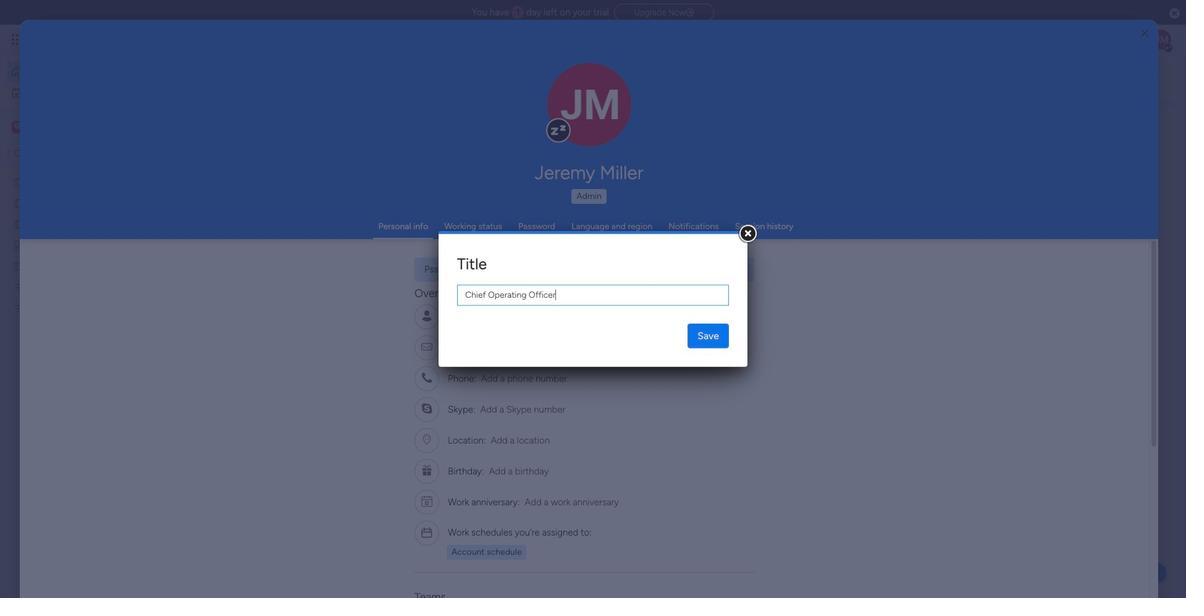 Task type: vqa. For each thing, say whether or not it's contained in the screenshot.
the Workspace options icon
no



Task type: describe. For each thing, give the bounding box(es) containing it.
close image
[[1141, 29, 1149, 38]]

component image
[[415, 270, 426, 281]]

public board image
[[758, 250, 772, 264]]

shareable board image
[[415, 250, 429, 264]]

public dashboard image
[[13, 239, 25, 251]]



Task type: locate. For each thing, give the bounding box(es) containing it.
public board image up public dashboard icon
[[13, 218, 25, 230]]

workspace image
[[12, 120, 24, 134], [14, 120, 22, 134], [594, 484, 624, 514]]

public board image down shareable board image
[[13, 197, 25, 209]]

1 public board image from the top
[[13, 197, 25, 209]]

1 horizontal spatial component image
[[758, 270, 769, 281]]

select product image
[[11, 33, 23, 46]]

shareable board image
[[13, 176, 25, 188]]

None field
[[457, 284, 729, 305]]

quick search results list box
[[228, 140, 922, 304]]

1 vertical spatial public board image
[[13, 218, 25, 230]]

option
[[0, 171, 158, 173]]

2 public board image from the top
[[13, 218, 25, 230]]

3 public board image from the top
[[13, 260, 25, 272]]

2 component image from the left
[[758, 270, 769, 281]]

list box
[[0, 169, 158, 485]]

public board image down public dashboard icon
[[13, 260, 25, 272]]

1 component image from the left
[[587, 270, 598, 281]]

2 vertical spatial public board image
[[13, 260, 25, 272]]

Search in workspace field
[[26, 147, 103, 161]]

0 horizontal spatial component image
[[587, 270, 598, 281]]

dapulse x slim image
[[738, 265, 745, 276]]

0 vertical spatial public board image
[[13, 197, 25, 209]]

dapulse rightstroke image
[[686, 8, 694, 17]]

public board image
[[13, 197, 25, 209], [13, 218, 25, 230], [13, 260, 25, 272]]

component image
[[587, 270, 598, 281], [758, 270, 769, 281]]

jeremy miller image
[[1152, 30, 1172, 49]]

dapulse close image
[[1170, 7, 1180, 20]]



